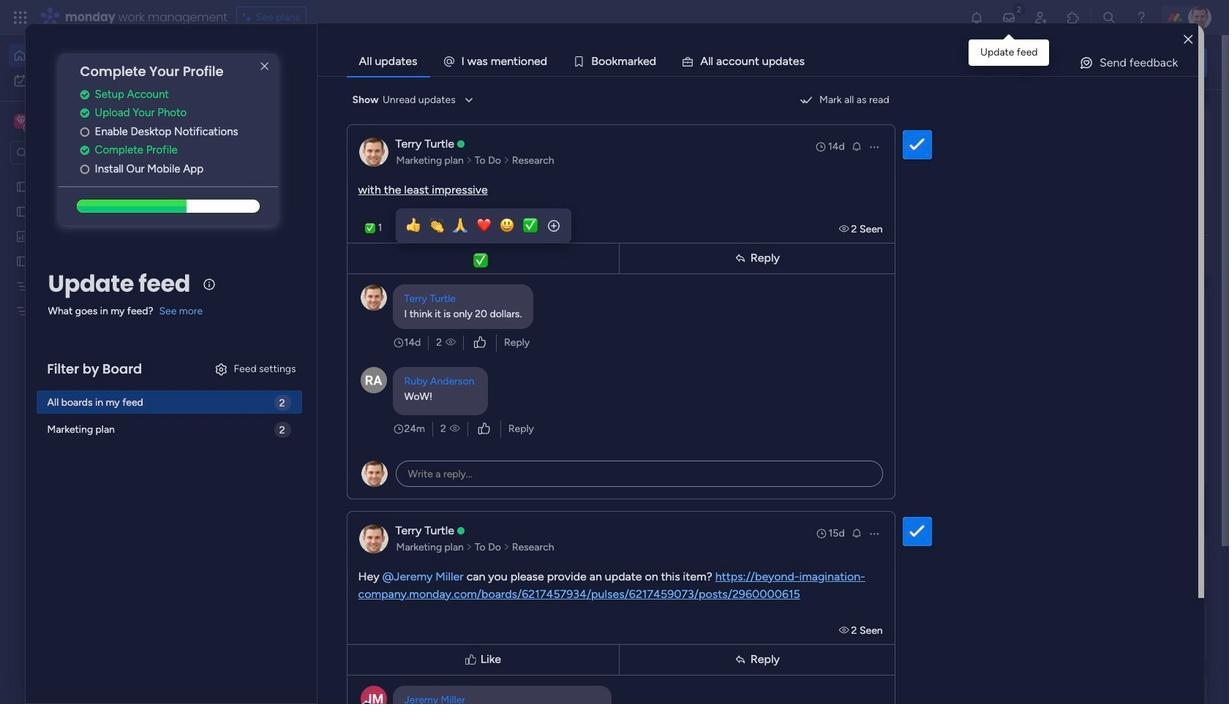 Task type: vqa. For each thing, say whether or not it's contained in the screenshot.
PUBLIC DASHBOARD icon
yes



Task type: locate. For each thing, give the bounding box(es) containing it.
1 vertical spatial reminder image
[[851, 527, 863, 539]]

options image for 1st reminder icon
[[869, 141, 880, 153]]

v2 like image
[[474, 335, 486, 351]]

search everything image
[[1102, 10, 1117, 25]]

list box
[[0, 171, 187, 521]]

tab
[[347, 47, 430, 76]]

v2 like image
[[479, 421, 490, 437]]

1 options image from the top
[[869, 141, 880, 153]]

circle o image down search in workspace field
[[80, 164, 90, 175]]

invite members image
[[1034, 10, 1049, 25]]

1 vertical spatial check circle image
[[80, 145, 90, 156]]

tab list
[[347, 47, 1199, 76]]

v2 seen image
[[839, 223, 852, 235], [446, 336, 456, 350], [839, 625, 852, 637]]

0 vertical spatial options image
[[869, 141, 880, 153]]

1 vertical spatial options image
[[869, 528, 880, 540]]

workspace image
[[16, 113, 26, 130]]

reminder image
[[851, 140, 863, 152], [851, 527, 863, 539]]

2 vertical spatial option
[[0, 173, 187, 176]]

quick search results list box
[[226, 137, 953, 510]]

option
[[9, 44, 178, 67], [9, 69, 178, 92], [0, 173, 187, 176]]

2 circle o image from the top
[[80, 164, 90, 175]]

1 add to favorites image from the left
[[434, 268, 449, 282]]

circle o image down check circle icon
[[80, 126, 90, 137]]

0 vertical spatial circle o image
[[80, 126, 90, 137]]

help image
[[1134, 10, 1149, 25]]

0 horizontal spatial add to favorites image
[[434, 268, 449, 282]]

1 check circle image from the top
[[80, 89, 90, 100]]

circle o image
[[80, 126, 90, 137], [80, 164, 90, 175]]

monday marketplace image
[[1066, 10, 1081, 25]]

2 options image from the top
[[869, 528, 880, 540]]

1 vertical spatial circle o image
[[80, 164, 90, 175]]

notifications image
[[970, 10, 984, 25]]

public board image
[[15, 179, 29, 193], [15, 204, 29, 218], [15, 254, 29, 268], [723, 267, 739, 283]]

workspace selection element
[[14, 113, 122, 132]]

0 vertical spatial dapulse x slim image
[[256, 58, 273, 75]]

public dashboard image
[[15, 229, 29, 243]]

1 horizontal spatial dapulse x slim image
[[1186, 106, 1203, 124]]

options image
[[869, 141, 880, 153], [869, 528, 880, 540]]

check circle image
[[80, 89, 90, 100], [80, 145, 90, 156]]

check circle image up check circle icon
[[80, 89, 90, 100]]

add to favorites image
[[434, 268, 449, 282], [673, 268, 688, 282]]

1 reminder image from the top
[[851, 140, 863, 152]]

check circle image down workspace selection element
[[80, 145, 90, 156]]

0 vertical spatial reminder image
[[851, 140, 863, 152]]

update feed image
[[1002, 10, 1017, 25]]

dapulse x slim image
[[256, 58, 273, 75], [1186, 106, 1203, 124]]

1 horizontal spatial add to favorites image
[[673, 268, 688, 282]]

v2 bolt switch image
[[1114, 55, 1123, 71]]

slider arrow image
[[466, 153, 473, 168], [503, 153, 510, 168], [466, 541, 473, 555], [503, 541, 510, 555]]

0 vertical spatial v2 seen image
[[839, 223, 852, 235]]

close recently visited image
[[226, 119, 244, 137]]

2 add to favorites image from the left
[[673, 268, 688, 282]]

contact sales element
[[988, 674, 1208, 705]]

0 vertical spatial check circle image
[[80, 89, 90, 100]]

public board image
[[484, 267, 500, 283]]



Task type: describe. For each thing, give the bounding box(es) containing it.
0 vertical spatial option
[[9, 44, 178, 67]]

remove from favorites image
[[434, 447, 449, 461]]

templates image image
[[1001, 294, 1195, 395]]

see plans image
[[243, 10, 256, 26]]

help center element
[[988, 604, 1208, 662]]

options image for 2nd reminder icon
[[869, 528, 880, 540]]

give feedback image
[[1080, 56, 1094, 70]]

getting started element
[[988, 533, 1208, 592]]

Search in workspace field
[[31, 145, 122, 161]]

2 element
[[374, 551, 391, 569]]

2 reminder image from the top
[[851, 527, 863, 539]]

1 vertical spatial option
[[9, 69, 178, 92]]

1 vertical spatial dapulse x slim image
[[1186, 106, 1203, 124]]

v2 seen image
[[450, 422, 460, 437]]

v2 user feedback image
[[1000, 54, 1011, 71]]

1 vertical spatial v2 seen image
[[446, 336, 456, 350]]

select product image
[[13, 10, 28, 25]]

2 vertical spatial v2 seen image
[[839, 625, 852, 637]]

close image
[[1185, 34, 1193, 45]]

public board image inside "quick search results" list box
[[723, 267, 739, 283]]

check circle image
[[80, 108, 90, 119]]

workspace image
[[14, 113, 29, 130]]

terry turtle image
[[1189, 6, 1212, 29]]

2 image
[[1013, 1, 1026, 17]]

1 circle o image from the top
[[80, 126, 90, 137]]

0 horizontal spatial dapulse x slim image
[[256, 58, 273, 75]]

2 check circle image from the top
[[80, 145, 90, 156]]



